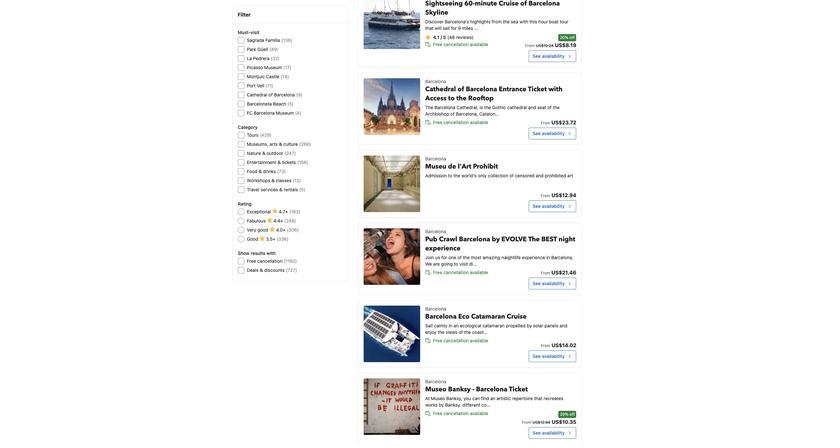 Task type: describe. For each thing, give the bounding box(es) containing it.
(48
[[447, 34, 455, 40]]

ecological
[[460, 323, 481, 328]]

join
[[425, 255, 434, 260]]

in inside barcelona pub crawl barcelona by evolve the best night experience join us for one of the most amazing naightlife experience in barcelona. we are going to visit di...
[[546, 255, 550, 260]]

by inside barcelona barcelona eco catamaran cruise sail calmly in an ecological catamaran propelled by solar panels and enjoy the views of the coast...
[[527, 323, 532, 328]]

in inside barcelona barcelona eco catamaran cruise sail calmly in an ecological catamaran propelled by solar panels and enjoy the views of the coast...
[[449, 323, 452, 328]]

(1160)
[[284, 258, 297, 264]]

from us$12.94
[[541, 192, 576, 198]]

0 horizontal spatial with
[[267, 251, 276, 256]]

services
[[261, 187, 278, 192]]

& for food & drinks
[[259, 169, 262, 174]]

us$21.46
[[552, 270, 576, 275]]

barcelona inside sightseeing 60-minute cruise of barcelona skyline discover barcelona's highlights from the sea with this hour boat tour that will sail for 9 miles ...
[[529, 0, 560, 8]]

banksy,
[[446, 396, 462, 401]]

fabulous
[[247, 218, 266, 224]]

(136)
[[281, 37, 292, 43]]

exceptional
[[247, 209, 271, 214]]

(306)
[[287, 227, 299, 233]]

availability for discover barcelona's highlights from the sea with this hour boat tour that will sail for 9 miles ...
[[542, 53, 565, 59]]

pedrera
[[253, 56, 269, 61]]

from us$23.72
[[541, 119, 576, 125]]

banksy.
[[445, 402, 461, 408]]

1 vertical spatial experience
[[522, 255, 545, 260]]

must-
[[238, 30, 250, 35]]

nature & outdoor (247)
[[247, 150, 296, 156]]

find
[[481, 396, 489, 401]]

barcelona inside barcelona museu de l'art prohibit admission to the world's only collection of censored and prohibited art
[[425, 156, 446, 161]]

port
[[247, 83, 256, 88]]

and inside barcelona museu de l'art prohibit admission to the world's only collection of censored and prohibited art
[[536, 173, 544, 178]]

to inside barcelona cathedral of barcelona entrance ticket with access to the rooftop the barcelona cathedral, is the gothic cathedral and seat of the archbishop of barcelona, catalon...
[[448, 94, 455, 103]]

4.0+
[[276, 227, 286, 233]]

by inside barcelona museo banksy - barcelona ticket at museo banksy, you can find an artistic repertoire that recreates works by banksy. different co...
[[439, 402, 444, 408]]

with inside barcelona cathedral of barcelona entrance ticket with access to the rooftop the barcelona cathedral, is the gothic cathedral and seat of the archbishop of barcelona, catalon...
[[548, 85, 563, 93]]

barcelona barcelona eco catamaran cruise sail calmly in an ecological catamaran propelled by solar panels and enjoy the views of the coast...
[[425, 306, 567, 335]]

3 see from the top
[[533, 203, 541, 209]]

that inside sightseeing 60-minute cruise of barcelona skyline discover barcelona's highlights from the sea with this hour boat tour that will sail for 9 miles ...
[[425, 25, 434, 31]]

barceloneta
[[247, 101, 272, 107]]

catalon...
[[479, 111, 499, 117]]

from for us$21.46
[[541, 271, 550, 275]]

the inside barcelona museu de l'art prohibit admission to the world's only collection of censored and prohibited art
[[454, 173, 460, 178]]

la
[[247, 56, 252, 61]]

and inside barcelona barcelona eco catamaran cruise sail calmly in an ecological catamaran propelled by solar panels and enjoy the views of the coast...
[[560, 323, 567, 328]]

barcelona.
[[551, 255, 573, 260]]

cathedral of barcelona (9)
[[247, 92, 302, 97]]

collection
[[488, 173, 508, 178]]

with inside sightseeing 60-minute cruise of barcelona skyline discover barcelona's highlights from the sea with this hour boat tour that will sail for 9 miles ...
[[520, 19, 528, 24]]

tickets
[[282, 160, 296, 165]]

us$14.02
[[552, 342, 576, 348]]

see availability for museo banksy - barcelona ticket
[[533, 430, 565, 436]]

is
[[480, 105, 483, 110]]

us$12.94 inside 20% off from us$12.94 us$10.35
[[532, 420, 550, 425]]

recreates
[[544, 396, 563, 401]]

barcelona pub crawl barcelona by evolve the best night experience join us for one of the most amazing naightlife experience in barcelona. we are going to visit di...
[[425, 229, 575, 267]]

see for cathedral of barcelona entrance ticket with access to the rooftop
[[533, 131, 541, 136]]

nature
[[247, 150, 261, 156]]

available for crawl
[[470, 270, 488, 275]]

sail
[[443, 25, 450, 31]]

1 available from the top
[[470, 41, 488, 47]]

panels
[[545, 323, 558, 328]]

pub crawl barcelona by evolve the best night experience image
[[364, 228, 420, 285]]

the down calmly
[[438, 329, 444, 335]]

(11)
[[266, 83, 273, 88]]

l'art
[[458, 162, 471, 171]]

for inside sightseeing 60-minute cruise of barcelona skyline discover barcelona's highlights from the sea with this hour boat tour that will sail for 9 miles ...
[[451, 25, 457, 31]]

workshops & classes (12)
[[247, 178, 301, 183]]

barcelona eco catamaran cruise image
[[364, 306, 420, 362]]

visit inside barcelona pub crawl barcelona by evolve the best night experience join us for one of the most amazing naightlife experience in barcelona. we are going to visit di...
[[459, 261, 468, 267]]

the inside barcelona cathedral of barcelona entrance ticket with access to the rooftop the barcelona cathedral, is the gothic cathedral and seat of the archbishop of barcelona, catalon...
[[425, 105, 433, 110]]

free cancellation available for banksy
[[433, 411, 488, 416]]

coast...
[[472, 329, 488, 335]]

(156)
[[297, 160, 308, 165]]

the right seat
[[553, 105, 560, 110]]

(9)
[[296, 92, 302, 97]]

see availability for cathedral of barcelona entrance ticket with access to the rooftop
[[533, 131, 565, 136]]

censored
[[515, 173, 535, 178]]

4.7+ (163)
[[279, 209, 300, 214]]

barceloneta beach (5)
[[247, 101, 294, 107]]

from inside '20% off from us$10.24 us$8.19'
[[525, 43, 535, 48]]

rating
[[238, 201, 252, 207]]

of inside sightseeing 60-minute cruise of barcelona skyline discover barcelona's highlights from the sea with this hour boat tour that will sail for 9 miles ...
[[520, 0, 527, 8]]

& for nature & outdoor
[[262, 150, 265, 156]]

de
[[448, 162, 456, 171]]

museu de l'art prohibit image
[[364, 156, 420, 212]]

cancellation up deals & discounts (727)
[[257, 258, 283, 264]]

3 availability from the top
[[542, 203, 565, 209]]

available for eco
[[470, 338, 488, 343]]

an inside barcelona museo banksy - barcelona ticket at museo banksy, you can find an artistic repertoire that recreates works by banksy. different co...
[[490, 396, 495, 401]]

catamaran
[[471, 312, 505, 321]]

pub
[[425, 235, 437, 244]]

see for pub crawl barcelona by evolve the best night experience
[[533, 281, 541, 286]]

repertoire
[[512, 396, 533, 401]]

(163)
[[289, 209, 300, 214]]

0 vertical spatial museo
[[425, 385, 447, 394]]

from inside 20% off from us$12.94 us$10.35
[[522, 420, 531, 425]]

see availability for barcelona eco catamaran cruise
[[533, 353, 565, 359]]

free cancellation available for crawl
[[433, 270, 488, 275]]

4.1 / 5 (48 reviews)
[[433, 34, 474, 40]]

picasso
[[247, 65, 263, 70]]

(12)
[[293, 178, 301, 183]]

very
[[247, 227, 256, 233]]

of inside barcelona pub crawl barcelona by evolve the best night experience join us for one of the most amazing naightlife experience in barcelona. we are going to visit di...
[[457, 255, 462, 260]]

minute
[[475, 0, 497, 8]]

discounts
[[264, 267, 285, 273]]

of inside barcelona barcelona eco catamaran cruise sail calmly in an ecological catamaran propelled by solar panels and enjoy the views of the coast...
[[459, 329, 463, 335]]

museo banksy - barcelona ticket image
[[364, 378, 420, 435]]

off for discover barcelona's highlights from the sea with this hour boat tour that will sail for 9 miles ...
[[570, 35, 575, 40]]

workshops
[[247, 178, 270, 183]]

1 vertical spatial (5)
[[299, 187, 305, 192]]

see for discover barcelona's highlights from the sea with this hour boat tour that will sail for 9 miles ...
[[533, 53, 541, 59]]

arts
[[270, 141, 278, 147]]

the inside barcelona pub crawl barcelona by evolve the best night experience join us for one of the most amazing naightlife experience in barcelona. we are going to visit di...
[[528, 235, 540, 244]]

montjuic castle (14)
[[247, 74, 289, 79]]

filter
[[238, 12, 251, 18]]

by inside barcelona pub crawl barcelona by evolve the best night experience join us for one of the most amazing naightlife experience in barcelona. we are going to visit di...
[[492, 235, 500, 244]]

from for us$12.94
[[541, 193, 550, 198]]

results
[[251, 251, 265, 256]]

1 vertical spatial museum
[[276, 110, 294, 116]]

cancellation for cathedral
[[444, 119, 469, 125]]

discover
[[425, 19, 444, 24]]

free for museo
[[433, 411, 442, 416]]

from for us$14.02
[[541, 343, 550, 348]]

60-
[[464, 0, 475, 8]]

good
[[258, 227, 268, 233]]

night
[[559, 235, 575, 244]]

free for cathedral
[[433, 119, 442, 125]]

show results with
[[238, 251, 276, 256]]

fc
[[247, 110, 253, 116]]

cathedral inside barcelona cathedral of barcelona entrance ticket with access to the rooftop the barcelona cathedral, is the gothic cathedral and seat of the archbishop of barcelona, catalon...
[[425, 85, 456, 93]]

admission
[[425, 173, 447, 178]]

3 see availability from the top
[[533, 203, 565, 209]]

barcelona,
[[456, 111, 478, 117]]

(17)
[[283, 65, 291, 70]]

ticket for barcelona
[[509, 385, 528, 394]]

0 vertical spatial (5)
[[287, 101, 294, 107]]

ticket for entrance
[[528, 85, 547, 93]]

to inside barcelona pub crawl barcelona by evolve the best night experience join us for one of the most amazing naightlife experience in barcelona. we are going to visit di...
[[454, 261, 458, 267]]

crawl
[[439, 235, 457, 244]]



Task type: locate. For each thing, give the bounding box(es) containing it.
2 free cancellation available from the top
[[433, 119, 488, 125]]

di...
[[469, 261, 477, 267]]

eco
[[458, 312, 470, 321]]

0 vertical spatial museum
[[264, 65, 282, 70]]

1 horizontal spatial us$12.94
[[552, 192, 576, 198]]

& down classes
[[279, 187, 282, 192]]

amazing
[[483, 255, 500, 260]]

can
[[472, 396, 480, 401]]

1 20% from the top
[[560, 35, 569, 40]]

see for barcelona eco catamaran cruise
[[533, 353, 541, 359]]

visit
[[250, 30, 259, 35], [459, 261, 468, 267]]

cruise inside barcelona barcelona eco catamaran cruise sail calmly in an ecological catamaran propelled by solar panels and enjoy the views of the coast...
[[507, 312, 527, 321]]

(4)
[[295, 110, 301, 116]]

1 vertical spatial the
[[528, 235, 540, 244]]

4 see from the top
[[533, 281, 541, 286]]

highlights
[[470, 19, 491, 24]]

& for entertainment & tickets
[[278, 160, 281, 165]]

0 horizontal spatial cathedral
[[247, 92, 267, 97]]

20% up the us$10.35 on the bottom right of page
[[560, 412, 569, 417]]

available down the co... at right bottom
[[470, 411, 488, 416]]

20% up us$8.19
[[560, 35, 569, 40]]

availability for museo banksy - barcelona ticket
[[542, 430, 565, 436]]

classes
[[276, 178, 291, 183]]

1 vertical spatial by
[[527, 323, 532, 328]]

availability down us$10.24
[[542, 53, 565, 59]]

the
[[425, 105, 433, 110], [528, 235, 540, 244]]

banksy
[[448, 385, 471, 394]]

ticket up repertoire in the bottom of the page
[[509, 385, 528, 394]]

free cancellation available
[[433, 41, 488, 47], [433, 119, 488, 125], [433, 270, 488, 275], [433, 338, 488, 343], [433, 411, 488, 416]]

/
[[441, 34, 442, 40]]

1 horizontal spatial for
[[451, 25, 457, 31]]

1 see availability from the top
[[533, 53, 565, 59]]

deals & discounts (727)
[[247, 267, 297, 273]]

see availability down from us$14.02
[[533, 353, 565, 359]]

travel services & rentals (5)
[[247, 187, 305, 192]]

off inside 20% off from us$12.94 us$10.35
[[570, 412, 575, 417]]

1 vertical spatial visit
[[459, 261, 468, 267]]

ticket up seat
[[528, 85, 547, 93]]

off up us$8.19
[[570, 35, 575, 40]]

beach
[[273, 101, 286, 107]]

1 vertical spatial to
[[448, 173, 452, 178]]

4.4+
[[274, 218, 283, 224]]

1 vertical spatial museo
[[431, 396, 445, 401]]

1 horizontal spatial cathedral
[[425, 85, 456, 93]]

0 vertical spatial with
[[520, 19, 528, 24]]

free cancellation available down reviews)
[[433, 41, 488, 47]]

free cancellation available down views on the right of the page
[[433, 338, 488, 343]]

1 vertical spatial us$12.94
[[532, 420, 550, 425]]

barcelona museu de l'art prohibit admission to the world's only collection of censored and prohibited art
[[425, 156, 573, 178]]

& right arts
[[279, 141, 282, 147]]

& up entertainment
[[262, 150, 265, 156]]

9
[[458, 25, 461, 31]]

cathedral
[[507, 105, 527, 110]]

1 vertical spatial and
[[536, 173, 544, 178]]

the up "cathedral,"
[[456, 94, 467, 103]]

0 vertical spatial cruise
[[499, 0, 519, 8]]

for inside barcelona pub crawl barcelona by evolve the best night experience join us for one of the most amazing naightlife experience in barcelona. we are going to visit di...
[[441, 255, 447, 260]]

free cancellation (1160)
[[247, 258, 297, 264]]

1 vertical spatial cruise
[[507, 312, 527, 321]]

from left us$21.46
[[541, 271, 550, 275]]

us$12.94 left the us$10.35 on the bottom right of page
[[532, 420, 550, 425]]

cruise inside sightseeing 60-minute cruise of barcelona skyline discover barcelona's highlights from the sea with this hour boat tour that will sail for 9 miles ...
[[499, 0, 519, 8]]

1 see from the top
[[533, 53, 541, 59]]

1 horizontal spatial with
[[520, 19, 528, 24]]

skyline
[[425, 8, 448, 17]]

barcelona cathedral of barcelona entrance ticket with access to the rooftop the barcelona cathedral, is the gothic cathedral and seat of the archbishop of barcelona, catalon...
[[425, 79, 563, 117]]

from inside from us$21.46
[[541, 271, 550, 275]]

visit up sagrada
[[250, 30, 259, 35]]

from left us$10.24
[[525, 43, 535, 48]]

free down are
[[433, 270, 442, 275]]

from for us$23.72
[[541, 120, 550, 125]]

(49)
[[269, 46, 278, 52]]

20% for discover barcelona's highlights from the sea with this hour boat tour that will sail for 9 miles ...
[[560, 35, 569, 40]]

the right is
[[484, 105, 491, 110]]

2 20% from the top
[[560, 412, 569, 417]]

0 vertical spatial visit
[[250, 30, 259, 35]]

ticket inside barcelona museo banksy - barcelona ticket at museo banksy, you can find an artistic repertoire that recreates works by banksy. different co...
[[509, 385, 528, 394]]

20% for museo banksy - barcelona ticket
[[560, 412, 569, 417]]

availability
[[542, 53, 565, 59], [542, 131, 565, 136], [542, 203, 565, 209], [542, 281, 565, 286], [542, 353, 565, 359], [542, 430, 565, 436]]

0 vertical spatial by
[[492, 235, 500, 244]]

from inside from us$14.02
[[541, 343, 550, 348]]

0 vertical spatial to
[[448, 94, 455, 103]]

0 horizontal spatial an
[[454, 323, 459, 328]]

1 horizontal spatial experience
[[522, 255, 545, 260]]

availability down from us$12.94
[[542, 203, 565, 209]]

off inside '20% off from us$10.24 us$8.19'
[[570, 35, 575, 40]]

cathedral,
[[457, 105, 478, 110]]

1 horizontal spatial visit
[[459, 261, 468, 267]]

& for deals & discounts
[[260, 267, 263, 273]]

park güell (49)
[[247, 46, 278, 52]]

free up deals
[[247, 258, 256, 264]]

2 vertical spatial by
[[439, 402, 444, 408]]

cancellation for barcelona
[[444, 338, 469, 343]]

outdoor
[[267, 150, 283, 156]]

museo up works at the bottom right of page
[[431, 396, 445, 401]]

(5) down (12)
[[299, 187, 305, 192]]

0 horizontal spatial by
[[439, 402, 444, 408]]

free cancellation available down di...
[[433, 270, 488, 275]]

availability for barcelona eco catamaran cruise
[[542, 353, 565, 359]]

4.1
[[433, 34, 439, 40]]

2 availability from the top
[[542, 131, 565, 136]]

0 vertical spatial for
[[451, 25, 457, 31]]

the left sea
[[503, 19, 510, 24]]

us$10.35
[[552, 419, 576, 425]]

1 free cancellation available from the top
[[433, 41, 488, 47]]

0 vertical spatial in
[[546, 255, 550, 260]]

and left seat
[[528, 105, 536, 110]]

co...
[[481, 402, 490, 408]]

tour
[[560, 19, 568, 24]]

barcelona's
[[445, 19, 469, 24]]

free down archbishop
[[433, 119, 442, 125]]

2 horizontal spatial with
[[548, 85, 563, 93]]

access
[[425, 94, 447, 103]]

güell
[[257, 46, 268, 52]]

0 vertical spatial the
[[425, 105, 433, 110]]

1 horizontal spatial that
[[534, 396, 542, 401]]

available down catalon...
[[470, 119, 488, 125]]

must-visit
[[238, 30, 259, 35]]

gothic
[[492, 105, 506, 110]]

4 see availability from the top
[[533, 281, 565, 286]]

0 vertical spatial off
[[570, 35, 575, 40]]

6 availability from the top
[[542, 430, 565, 436]]

6 see availability from the top
[[533, 430, 565, 436]]

and right censored
[[536, 173, 544, 178]]

4 available from the top
[[470, 338, 488, 343]]

off for museo banksy - barcelona ticket
[[570, 412, 575, 417]]

see availability down from us$23.72
[[533, 131, 565, 136]]

catamaran
[[482, 323, 505, 328]]

0 vertical spatial that
[[425, 25, 434, 31]]

2 horizontal spatial by
[[527, 323, 532, 328]]

the down the de
[[454, 173, 460, 178]]

6 see from the top
[[533, 430, 541, 436]]

availability down from us$21.46
[[542, 281, 565, 286]]

going
[[441, 261, 453, 267]]

20% off from us$12.94 us$10.35
[[522, 412, 576, 425]]

cancellation for museo
[[444, 411, 469, 416]]

cruise up sea
[[499, 0, 519, 8]]

cancellation down the banksy.
[[444, 411, 469, 416]]

2 vertical spatial with
[[267, 251, 276, 256]]

artistic
[[497, 396, 511, 401]]

cathedral of barcelona entrance ticket with access to the rooftop image
[[364, 78, 420, 135]]

museum down beach
[[276, 110, 294, 116]]

ticket inside barcelona cathedral of barcelona entrance ticket with access to the rooftop the barcelona cathedral, is the gothic cathedral and seat of the archbishop of barcelona, catalon...
[[528, 85, 547, 93]]

(73)
[[277, 169, 286, 174]]

& for workshops & classes
[[272, 178, 275, 183]]

availability for pub crawl barcelona by evolve the best night experience
[[542, 281, 565, 286]]

& up "(73)"
[[278, 160, 281, 165]]

sightseeing 60-minute cruise of barcelona skyline discover barcelona's highlights from the sea with this hour boat tour that will sail for 9 miles ...
[[425, 0, 568, 31]]

0 vertical spatial and
[[528, 105, 536, 110]]

culture
[[283, 141, 298, 147]]

see availability
[[533, 53, 565, 59], [533, 131, 565, 136], [533, 203, 565, 209], [533, 281, 565, 286], [533, 353, 565, 359], [533, 430, 565, 436]]

5 free cancellation available from the top
[[433, 411, 488, 416]]

experience up us
[[425, 244, 461, 253]]

5 see from the top
[[533, 353, 541, 359]]

0 horizontal spatial visit
[[250, 30, 259, 35]]

off up the us$10.35 on the bottom right of page
[[570, 412, 575, 417]]

and inside barcelona cathedral of barcelona entrance ticket with access to the rooftop the barcelona cathedral, is the gothic cathedral and seat of the archbishop of barcelona, catalon...
[[528, 105, 536, 110]]

20% inside '20% off from us$10.24 us$8.19'
[[560, 35, 569, 40]]

from us$21.46
[[541, 270, 576, 275]]

1 vertical spatial with
[[548, 85, 563, 93]]

barcelona museo banksy - barcelona ticket at museo banksy, you can find an artistic repertoire that recreates works by banksy. different co...
[[425, 379, 563, 408]]

sightseeing 60-minute cruise of barcelona skyline image
[[364, 0, 420, 49]]

an up views on the right of the page
[[454, 323, 459, 328]]

museums,
[[247, 141, 268, 147]]

(5) right beach
[[287, 101, 294, 107]]

by left evolve
[[492, 235, 500, 244]]

0 horizontal spatial us$12.94
[[532, 420, 550, 425]]

cancellation for pub
[[444, 270, 469, 275]]

enjoy
[[425, 329, 436, 335]]

2 off from the top
[[570, 412, 575, 417]]

by right works at the bottom right of page
[[439, 402, 444, 408]]

1 horizontal spatial (5)
[[299, 187, 305, 192]]

to right access
[[448, 94, 455, 103]]

0 vertical spatial 20%
[[560, 35, 569, 40]]

0 horizontal spatial (5)
[[287, 101, 294, 107]]

you
[[464, 396, 471, 401]]

cancellation down "barcelona,"
[[444, 119, 469, 125]]

available down reviews)
[[470, 41, 488, 47]]

1 vertical spatial an
[[490, 396, 495, 401]]

experience right naightlife at the bottom right of page
[[522, 255, 545, 260]]

calmly
[[434, 323, 447, 328]]

the inside barcelona pub crawl barcelona by evolve the best night experience join us for one of the most amazing naightlife experience in barcelona. we are going to visit di...
[[463, 255, 470, 260]]

4 availability from the top
[[542, 281, 565, 286]]

0 horizontal spatial experience
[[425, 244, 461, 253]]

1 horizontal spatial in
[[546, 255, 550, 260]]

museo up at
[[425, 385, 447, 394]]

0 vertical spatial experience
[[425, 244, 461, 253]]

-
[[472, 385, 474, 394]]

0 vertical spatial us$12.94
[[552, 192, 576, 198]]

see availability down 20% off from us$12.94 us$10.35
[[533, 430, 565, 436]]

free for pub
[[433, 270, 442, 275]]

2 see from the top
[[533, 131, 541, 136]]

in up views on the right of the page
[[449, 323, 452, 328]]

3.5+ (336)
[[266, 236, 289, 242]]

at
[[425, 396, 430, 401]]

available down di...
[[470, 270, 488, 275]]

3 available from the top
[[470, 270, 488, 275]]

us$12.94
[[552, 192, 576, 198], [532, 420, 550, 425]]

3 free cancellation available from the top
[[433, 270, 488, 275]]

5 see availability from the top
[[533, 353, 565, 359]]

from inside from us$23.72
[[541, 120, 550, 125]]

tours
[[247, 132, 258, 138]]

& right food
[[259, 169, 262, 174]]

(32)
[[271, 56, 280, 61]]

only
[[478, 173, 487, 178]]

from inside from us$12.94
[[541, 193, 550, 198]]

1 vertical spatial ticket
[[509, 385, 528, 394]]

museum up castle on the top left of page
[[264, 65, 282, 70]]

available down coast...
[[470, 338, 488, 343]]

cruise
[[499, 0, 519, 8], [507, 312, 527, 321]]

cathedral up the barceloneta
[[247, 92, 267, 97]]

in left barcelona.
[[546, 255, 550, 260]]

see for museo banksy - barcelona ticket
[[533, 430, 541, 436]]

the down ecological
[[464, 329, 471, 335]]

& right deals
[[260, 267, 263, 273]]

cruise up propelled at the right bottom of the page
[[507, 312, 527, 321]]

cancellation down views on the right of the page
[[444, 338, 469, 343]]

and
[[528, 105, 536, 110], [536, 173, 544, 178], [560, 323, 567, 328]]

free cancellation available down "barcelona,"
[[433, 119, 488, 125]]

free cancellation available down the banksy.
[[433, 411, 488, 416]]

available for banksy
[[470, 411, 488, 416]]

1 horizontal spatial the
[[528, 235, 540, 244]]

20% off from us$10.24 us$8.19
[[525, 35, 576, 48]]

to inside barcelona museu de l'art prohibit admission to the world's only collection of censored and prohibited art
[[448, 173, 452, 178]]

2 vertical spatial to
[[454, 261, 458, 267]]

0 horizontal spatial for
[[441, 255, 447, 260]]

sightseeing
[[425, 0, 463, 8]]

an right find
[[490, 396, 495, 401]]

an inside barcelona barcelona eco catamaran cruise sail calmly in an ecological catamaran propelled by solar panels and enjoy the views of the coast...
[[454, 323, 459, 328]]

free for barcelona
[[433, 338, 442, 343]]

1 vertical spatial that
[[534, 396, 542, 401]]

see availability for discover barcelona's highlights from the sea with this hour boat tour that will sail for 9 miles ...
[[533, 53, 565, 59]]

20% inside 20% off from us$12.94 us$10.35
[[560, 412, 569, 417]]

2 see availability from the top
[[533, 131, 565, 136]]

to down the de
[[448, 173, 452, 178]]

us$12.94 down art on the top right of the page
[[552, 192, 576, 198]]

from us$14.02
[[541, 342, 576, 348]]

of inside barcelona museu de l'art prohibit admission to the world's only collection of censored and prohibited art
[[510, 173, 514, 178]]

from left us$14.02
[[541, 343, 550, 348]]

0 horizontal spatial in
[[449, 323, 452, 328]]

works
[[425, 402, 438, 408]]

deals
[[247, 267, 259, 273]]

and right panels
[[560, 323, 567, 328]]

from down repertoire in the bottom of the page
[[522, 420, 531, 425]]

availability for cathedral of barcelona entrance ticket with access to the rooftop
[[542, 131, 565, 136]]

sea
[[511, 19, 518, 24]]

cathedral
[[425, 85, 456, 93], [247, 92, 267, 97]]

that down 'discover'
[[425, 25, 434, 31]]

1 off from the top
[[570, 35, 575, 40]]

rentals
[[284, 187, 298, 192]]

picasso museum (17)
[[247, 65, 291, 70]]

see availability down from us$12.94
[[533, 203, 565, 209]]

cathedral up access
[[425, 85, 456, 93]]

from down seat
[[541, 120, 550, 125]]

(248)
[[284, 218, 296, 224]]

propelled
[[506, 323, 526, 328]]

prohibit
[[473, 162, 498, 171]]

2 vertical spatial and
[[560, 323, 567, 328]]

cancellation down going
[[444, 270, 469, 275]]

experience
[[425, 244, 461, 253], [522, 255, 545, 260]]

entertainment
[[247, 160, 276, 165]]

1 horizontal spatial an
[[490, 396, 495, 401]]

1 availability from the top
[[542, 53, 565, 59]]

the inside sightseeing 60-minute cruise of barcelona skyline discover barcelona's highlights from the sea with this hour boat tour that will sail for 9 miles ...
[[503, 19, 510, 24]]

available for of
[[470, 119, 488, 125]]

5 available from the top
[[470, 411, 488, 416]]

availability down 20% off from us$12.94 us$10.35
[[542, 430, 565, 436]]

1 vertical spatial off
[[570, 412, 575, 417]]

the left the best
[[528, 235, 540, 244]]

free
[[433, 41, 442, 47], [433, 119, 442, 125], [247, 258, 256, 264], [433, 270, 442, 275], [433, 338, 442, 343], [433, 411, 442, 416]]

for right us
[[441, 255, 447, 260]]

that left recreates
[[534, 396, 542, 401]]

museums, arts & culture (266)
[[247, 141, 311, 147]]

see availability down from us$21.46
[[533, 281, 565, 286]]

free down works at the bottom right of page
[[433, 411, 442, 416]]

availability down from us$14.02
[[542, 353, 565, 359]]

ticket
[[528, 85, 547, 93], [509, 385, 528, 394]]

the up di...
[[463, 255, 470, 260]]

availability down from us$23.72
[[542, 131, 565, 136]]

free cancellation available for eco
[[433, 338, 488, 343]]

1 vertical spatial 20%
[[560, 412, 569, 417]]

& up travel services & rentals (5)
[[272, 178, 275, 183]]

from down prohibited
[[541, 193, 550, 198]]

0 vertical spatial an
[[454, 323, 459, 328]]

1 horizontal spatial by
[[492, 235, 500, 244]]

free cancellation available for of
[[433, 119, 488, 125]]

cancellation down 4.1 / 5 (48 reviews)
[[444, 41, 469, 47]]

1 vertical spatial in
[[449, 323, 452, 328]]

see availability for pub crawl barcelona by evolve the best night experience
[[533, 281, 565, 286]]

0 vertical spatial ticket
[[528, 85, 547, 93]]

see availability down us$10.24
[[533, 53, 565, 59]]

0 horizontal spatial the
[[425, 105, 433, 110]]

to down one
[[454, 261, 458, 267]]

by left solar
[[527, 323, 532, 328]]

1 vertical spatial for
[[441, 255, 447, 260]]

2 available from the top
[[470, 119, 488, 125]]

miles
[[462, 25, 473, 31]]

4 free cancellation available from the top
[[433, 338, 488, 343]]

0 horizontal spatial that
[[425, 25, 434, 31]]

archbishop
[[425, 111, 449, 117]]

fc barcelona museum (4)
[[247, 110, 301, 116]]

that inside barcelona museo banksy - barcelona ticket at museo banksy, you can find an artistic repertoire that recreates works by banksy. different co...
[[534, 396, 542, 401]]

will
[[435, 25, 442, 31]]

free down "enjoy"
[[433, 338, 442, 343]]

5 availability from the top
[[542, 353, 565, 359]]

visit left di...
[[459, 261, 468, 267]]

free down 4.1
[[433, 41, 442, 47]]

for left 9
[[451, 25, 457, 31]]

food
[[247, 169, 257, 174]]

the up archbishop
[[425, 105, 433, 110]]

5
[[443, 34, 446, 40]]



Task type: vqa. For each thing, say whether or not it's contained in the screenshot.


